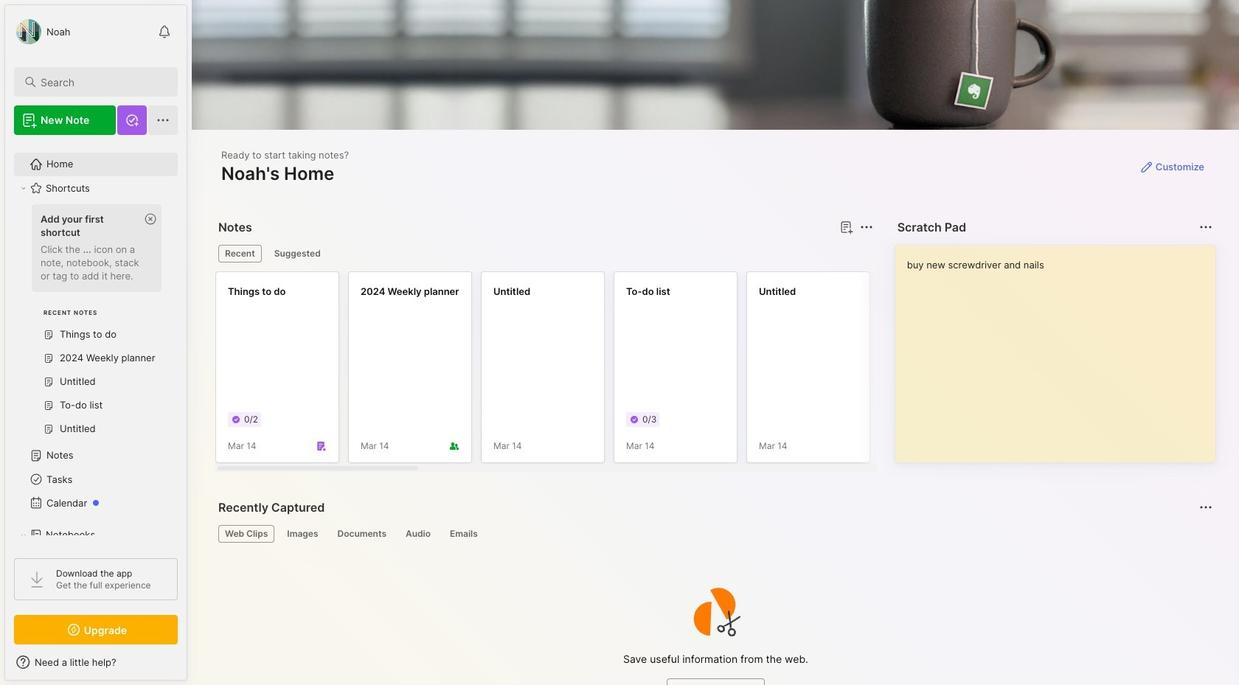 Task type: describe. For each thing, give the bounding box(es) containing it.
0 vertical spatial more actions image
[[858, 218, 875, 236]]

2 tab list from the top
[[218, 525, 1210, 543]]



Task type: locate. For each thing, give the bounding box(es) containing it.
more actions image
[[858, 218, 875, 236], [1197, 499, 1215, 516]]

1 tab list from the top
[[218, 245, 871, 263]]

group inside main element
[[14, 200, 169, 450]]

tab list
[[218, 245, 871, 263], [218, 525, 1210, 543]]

tree inside main element
[[5, 144, 187, 674]]

Start writing… text field
[[907, 246, 1215, 451]]

1 vertical spatial more actions image
[[1197, 499, 1215, 516]]

click to collapse image
[[186, 658, 197, 676]]

More actions field
[[856, 217, 877, 238], [1196, 217, 1216, 238], [1196, 497, 1216, 518]]

more actions image
[[1197, 218, 1215, 236]]

0 vertical spatial tab list
[[218, 245, 871, 263]]

group
[[14, 200, 169, 450]]

WHAT'S NEW field
[[5, 651, 187, 674]]

None search field
[[41, 73, 164, 91]]

tab
[[218, 245, 262, 263], [268, 245, 327, 263], [218, 525, 275, 543], [281, 525, 325, 543], [331, 525, 393, 543], [399, 525, 437, 543], [443, 525, 484, 543]]

tree
[[5, 144, 187, 674]]

expand notebooks image
[[19, 531, 28, 540]]

1 horizontal spatial more actions image
[[1197, 499, 1215, 516]]

Search text field
[[41, 75, 164, 89]]

1 vertical spatial tab list
[[218, 525, 1210, 543]]

row group
[[215, 271, 1239, 472]]

0 horizontal spatial more actions image
[[858, 218, 875, 236]]

main element
[[0, 0, 192, 685]]

Account field
[[14, 17, 70, 46]]

none search field inside main element
[[41, 73, 164, 91]]



Task type: vqa. For each thing, say whether or not it's contained in the screenshot.
Of
no



